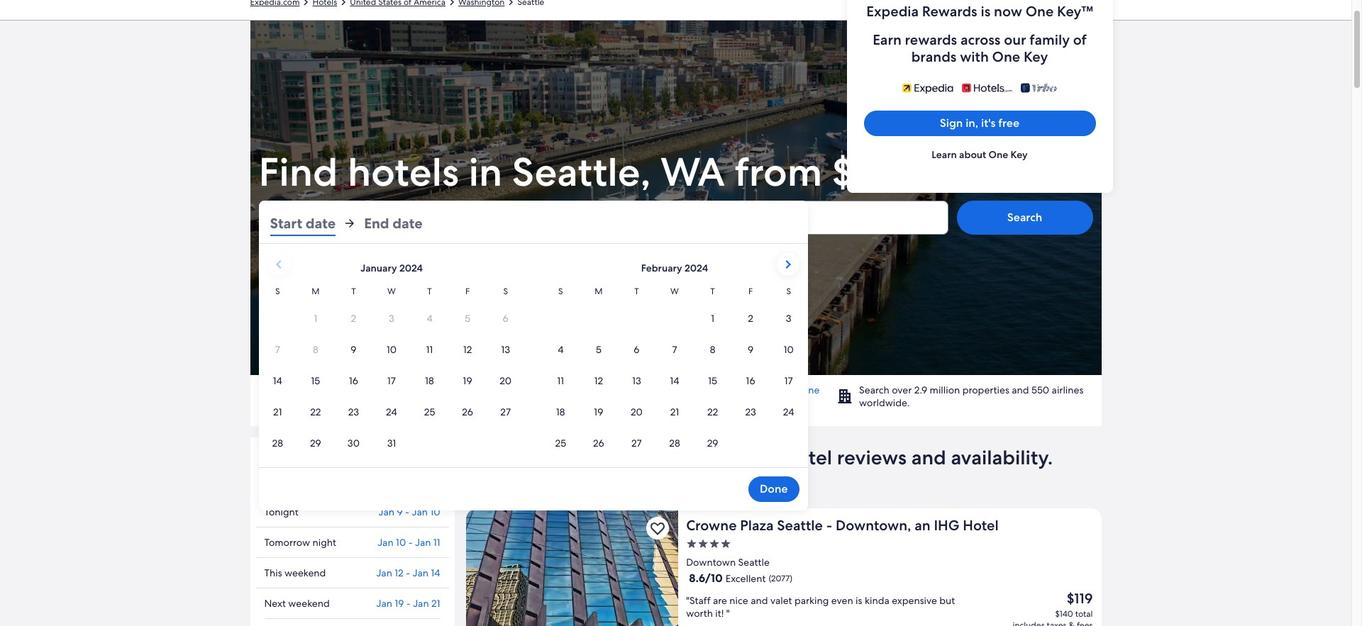 Task type: locate. For each thing, give the bounding box(es) containing it.
fully
[[356, 384, 375, 397], [611, 468, 651, 493]]

0 horizontal spatial hotel
[[319, 471, 353, 490]]

search inside button
[[1007, 210, 1043, 225]]

hotel inside compare 4,224 hotels, room rates, hotel reviews and availability. most hotels are fully refundable.
[[785, 445, 832, 470]]

2 vertical spatial key
[[541, 397, 558, 409]]

w down february 2024
[[671, 286, 679, 297]]

are right flexibility
[[339, 384, 354, 397]]

jan right 9
[[412, 506, 428, 519]]

search over 2.9 million properties and 550 airlines worldwide.
[[859, 384, 1084, 409]]

weekend down tomorrow night
[[285, 567, 326, 580]]

fully inside compare 4,224 hotels, room rates, hotel reviews and availability. most hotels are fully refundable.
[[611, 468, 651, 493]]

2 w from the left
[[671, 286, 679, 297]]

and left '550'
[[1012, 384, 1029, 397]]

0 horizontal spatial m
[[312, 286, 320, 297]]

seattle left the (and at the bottom of the page
[[308, 454, 354, 473]]

are left nice
[[713, 595, 727, 607]]

1 horizontal spatial most
[[466, 468, 512, 493]]

10
[[430, 506, 440, 519], [396, 536, 406, 549]]

2 t from the left
[[427, 286, 432, 297]]

0 horizontal spatial f
[[465, 286, 470, 297]]

1 vertical spatial weekend
[[288, 597, 330, 610]]

brands
[[912, 48, 957, 66]]

search for search over 2.9 million properties and 550 airlines worldwide.
[[859, 384, 890, 397]]

0 horizontal spatial fully
[[356, 384, 375, 397]]

xsmall image down 'crowne'
[[709, 539, 720, 550]]

3 directional image from the left
[[446, 0, 458, 9]]

0 horizontal spatial w
[[387, 286, 396, 297]]

key left of
[[1024, 48, 1048, 66]]

ihg
[[934, 517, 960, 535]]

1 s from the left
[[275, 286, 280, 297]]

one
[[1026, 2, 1054, 21], [992, 48, 1021, 66], [989, 148, 1009, 161], [800, 384, 820, 397]]

1 xsmall image from the left
[[686, 539, 698, 550]]

3 s from the left
[[558, 286, 563, 297]]

0 vertical spatial weekend
[[285, 567, 326, 580]]

weekend
[[285, 567, 326, 580], [288, 597, 330, 610]]

jan 12 - jan 14
[[376, 567, 440, 580]]

properties
[[963, 384, 1010, 397]]

start
[[270, 214, 302, 233]]

19
[[395, 597, 404, 610]]

1 horizontal spatial hotel
[[785, 445, 832, 470]]

-
[[405, 506, 409, 519], [826, 517, 832, 535], [408, 536, 413, 549], [406, 567, 410, 580], [406, 597, 411, 610]]

f for february 2024
[[749, 286, 753, 297]]

february 2024
[[641, 262, 708, 275]]

fully up save crowne plaza seattle - downtown, an ihg hotel to a trip checkbox
[[611, 468, 651, 493]]

over
[[638, 384, 657, 397], [892, 384, 912, 397]]

key left 10%
[[541, 397, 558, 409]]

0 horizontal spatial are
[[339, 384, 354, 397]]

0 vertical spatial are
[[339, 384, 354, 397]]

are inside "staff are nice and valet parking even is kinda expensive but worth it! "
[[713, 595, 727, 607]]

end date button
[[364, 211, 423, 236]]

1 vertical spatial refundable.
[[656, 468, 763, 493]]

one right a
[[800, 384, 820, 397]]

0 vertical spatial hotel
[[785, 445, 832, 470]]

0 horizontal spatial 2024
[[399, 262, 423, 275]]

key down free
[[1011, 148, 1028, 161]]

in
[[469, 146, 503, 198]]

availability.
[[951, 445, 1053, 470]]

fully right flexibility
[[356, 384, 375, 397]]

previous month image
[[270, 256, 287, 273]]

seattle up excellent at bottom
[[738, 556, 770, 569]]

key inside earn rewards across our family of brands with one key
[[1024, 48, 1048, 66]]

xsmall image
[[686, 539, 698, 550], [709, 539, 720, 550], [720, 539, 732, 550]]

is left now at the right of the page
[[981, 2, 991, 21]]

earn rewards across our family of brands with one key
[[873, 31, 1087, 66]]

weekend for next weekend
[[288, 597, 330, 610]]

jan 12 - jan 14 link
[[376, 567, 440, 580]]

1 vertical spatial search
[[859, 384, 890, 397]]

1 t from the left
[[351, 286, 356, 297]]

1 vertical spatial most
[[466, 468, 512, 493]]

one key link
[[541, 384, 820, 409]]

0 vertical spatial refundable.
[[378, 384, 430, 397]]

date for start date
[[306, 214, 336, 233]]

1 horizontal spatial fully
[[611, 468, 651, 493]]

1 horizontal spatial over
[[892, 384, 912, 397]]

10%
[[565, 384, 583, 397]]

seattle inside check seattle (and vicinity) hotel prices
[[308, 454, 354, 473]]

0 horizontal spatial search
[[859, 384, 890, 397]]

next weekend
[[264, 597, 330, 610]]

1 horizontal spatial seattle
[[738, 556, 770, 569]]

search for search
[[1007, 210, 1043, 225]]

over inside "search over 2.9 million properties and 550 airlines worldwide."
[[892, 384, 912, 397]]

about
[[959, 148, 986, 161]]

room
[[677, 445, 725, 470]]

search inside "search over 2.9 million properties and 550 airlines worldwide."
[[859, 384, 890, 397]]

0 horizontal spatial and
[[751, 595, 768, 607]]

parking
[[795, 595, 829, 607]]

1 horizontal spatial 2024
[[685, 262, 708, 275]]

january 2024
[[360, 262, 423, 275]]

0 vertical spatial most
[[284, 384, 307, 397]]

fully inside 'most hotels are fully refundable. because flexibility matters.'
[[356, 384, 375, 397]]

- left 11
[[408, 536, 413, 549]]

m for february 2024
[[595, 286, 603, 297]]

hotel
[[785, 445, 832, 470], [319, 471, 353, 490]]

and inside "staff are nice and valet parking even is kinda expensive but worth it! "
[[751, 595, 768, 607]]

plaza
[[740, 517, 774, 535]]

1 over from the left
[[638, 384, 657, 397]]

exterior image
[[466, 509, 678, 627]]

flexibility
[[284, 397, 325, 409]]

hotel left the (and at the bottom of the page
[[319, 471, 353, 490]]

jan
[[379, 506, 395, 519], [412, 506, 428, 519], [378, 536, 394, 549], [415, 536, 431, 549], [376, 567, 392, 580], [413, 567, 429, 580], [376, 597, 392, 610], [413, 597, 429, 610]]

jan up jan 12 - jan 14 link
[[378, 536, 394, 549]]

hotels
[[348, 146, 459, 198], [310, 384, 337, 397], [700, 384, 728, 397], [517, 468, 573, 493]]

refundable. up 'crowne'
[[656, 468, 763, 493]]

are inside compare 4,224 hotels, room rates, hotel reviews and availability. most hotels are fully refundable.
[[578, 468, 607, 493]]

are left "hotels,"
[[578, 468, 607, 493]]

weekend down "this weekend"
[[288, 597, 330, 610]]

w down january 2024
[[387, 286, 396, 297]]

1 horizontal spatial w
[[671, 286, 679, 297]]

hotels inside compare 4,224 hotels, room rates, hotel reviews and availability. most hotels are fully refundable.
[[517, 468, 573, 493]]

worldwide.
[[859, 397, 910, 409]]

2 horizontal spatial are
[[713, 595, 727, 607]]

are inside 'most hotels are fully refundable. because flexibility matters.'
[[339, 384, 354, 397]]

0 vertical spatial key
[[1024, 48, 1048, 66]]

1 w from the left
[[387, 286, 396, 297]]

1 f from the left
[[465, 286, 470, 297]]

directional image
[[300, 0, 313, 9], [337, 0, 350, 9], [446, 0, 458, 9], [505, 0, 518, 9]]

2 vertical spatial seattle
[[738, 556, 770, 569]]

1 vertical spatial and
[[912, 445, 946, 470]]

2024 right february
[[685, 262, 708, 275]]

1 horizontal spatial search
[[1007, 210, 1043, 225]]

10 up 11
[[430, 506, 440, 519]]

hotel up "done"
[[785, 445, 832, 470]]

- right 12 at the bottom left of the page
[[406, 567, 410, 580]]

0 horizontal spatial most
[[284, 384, 307, 397]]

1 vertical spatial hotel
[[319, 471, 353, 490]]

february
[[641, 262, 682, 275]]

jan 19 - jan 21 link
[[376, 597, 440, 610]]

1 horizontal spatial are
[[578, 468, 607, 493]]

1 horizontal spatial f
[[749, 286, 753, 297]]

jan 19 - jan 21
[[376, 597, 440, 610]]

total
[[1076, 609, 1093, 620]]

1 vertical spatial is
[[856, 595, 862, 607]]

0 horizontal spatial refundable.
[[378, 384, 430, 397]]

is right even
[[856, 595, 862, 607]]

refundable.
[[378, 384, 430, 397], [656, 468, 763, 493]]

2 horizontal spatial and
[[1012, 384, 1029, 397]]

next
[[264, 597, 286, 610]]

1 vertical spatial are
[[578, 468, 607, 493]]

2024 for february 2024
[[685, 262, 708, 275]]

jan left 21
[[413, 597, 429, 610]]

2 xsmall image from the left
[[709, 539, 720, 550]]

date
[[306, 214, 336, 233], [393, 214, 423, 233], [324, 216, 348, 231]]

save 10% or more on over 100,000 hotels worldwide as a
[[541, 384, 800, 397]]

million
[[930, 384, 960, 397]]

2 m from the left
[[595, 286, 603, 297]]

refundable. left because
[[378, 384, 430, 397]]

is inside "staff are nice and valet parking even is kinda expensive but worth it! "
[[856, 595, 862, 607]]

1 horizontal spatial refundable.
[[656, 468, 763, 493]]

9
[[397, 506, 403, 519]]

downtown,
[[836, 517, 911, 535]]

xsmall image up downtown
[[686, 539, 698, 550]]

or
[[585, 384, 595, 397]]

tomorrow
[[264, 536, 310, 549]]

refundable. inside 'most hotels are fully refundable. because flexibility matters.'
[[378, 384, 430, 397]]

earn
[[873, 31, 902, 49]]

s
[[275, 286, 280, 297], [503, 286, 508, 297], [558, 286, 563, 297], [787, 286, 791, 297]]

"
[[727, 607, 730, 620]]

0 vertical spatial seattle
[[308, 454, 354, 473]]

0 horizontal spatial seattle
[[308, 454, 354, 473]]

start date
[[270, 214, 336, 233]]

21
[[432, 597, 440, 610]]

most hotels are fully refundable. because flexibility matters.
[[284, 384, 470, 409]]

1 horizontal spatial is
[[981, 2, 991, 21]]

breadcrumbs region
[[0, 0, 1352, 21]]

3 xsmall image from the left
[[720, 539, 732, 550]]

search button
[[957, 201, 1093, 235]]

- right 19
[[406, 597, 411, 610]]

$59
[[832, 146, 899, 198]]

1 m from the left
[[312, 286, 320, 297]]

date for end date
[[393, 214, 423, 233]]

0 horizontal spatial is
[[856, 595, 862, 607]]

2 over from the left
[[892, 384, 912, 397]]

one key
[[541, 384, 820, 409]]

0 vertical spatial and
[[1012, 384, 1029, 397]]

over right the "on"
[[638, 384, 657, 397]]

4,224
[[555, 445, 606, 470]]

100,000
[[660, 384, 698, 397]]

"staff are nice and valet parking even is kinda expensive but worth it! "
[[686, 595, 955, 620]]

11
[[434, 536, 440, 549]]

over left 2.9
[[892, 384, 912, 397]]

date right start
[[306, 214, 336, 233]]

1 2024 from the left
[[399, 262, 423, 275]]

tonight
[[264, 506, 299, 519]]

date for select date
[[324, 216, 348, 231]]

Save Crowne Plaza Seattle - Downtown, an IHG Hotel to a trip checkbox
[[647, 517, 669, 540]]

10 down 9
[[396, 536, 406, 549]]

2 f from the left
[[749, 286, 753, 297]]

2 vertical spatial and
[[751, 595, 768, 607]]

date right end at the left of the page
[[393, 214, 423, 233]]

2 vertical spatial are
[[713, 595, 727, 607]]

one right with
[[992, 48, 1021, 66]]

and right nice
[[751, 595, 768, 607]]

and right reviews
[[912, 445, 946, 470]]

2 horizontal spatial seattle
[[777, 517, 823, 535]]

2 2024 from the left
[[685, 262, 708, 275]]

0 vertical spatial fully
[[356, 384, 375, 397]]

hotel inside check seattle (and vicinity) hotel prices
[[319, 471, 353, 490]]

- for 11
[[408, 536, 413, 549]]

tomorrow night
[[264, 536, 336, 549]]

1 horizontal spatial m
[[595, 286, 603, 297]]

- right 9
[[405, 506, 409, 519]]

kinda
[[865, 595, 890, 607]]

xsmall image right xsmall icon
[[720, 539, 732, 550]]

family
[[1030, 31, 1070, 49]]

seattle right plaza
[[777, 517, 823, 535]]

1 horizontal spatial and
[[912, 445, 946, 470]]

search
[[1007, 210, 1043, 225], [859, 384, 890, 397]]

1 directional image from the left
[[300, 0, 313, 9]]

0 horizontal spatial over
[[638, 384, 657, 397]]

2 directional image from the left
[[337, 0, 350, 9]]

0 vertical spatial search
[[1007, 210, 1043, 225]]

rewards
[[905, 31, 957, 49]]

our
[[1004, 31, 1026, 49]]

expensive
[[892, 595, 937, 607]]

is
[[981, 2, 991, 21], [856, 595, 862, 607]]

date right select
[[324, 216, 348, 231]]

0 horizontal spatial 10
[[396, 536, 406, 549]]

2024 right january
[[399, 262, 423, 275]]

seattle inside downtown seattle 8.6/10 excellent (2077)
[[738, 556, 770, 569]]

1 vertical spatial key
[[1011, 148, 1028, 161]]

1 vertical spatial fully
[[611, 468, 651, 493]]

but
[[940, 595, 955, 607]]

0 vertical spatial 10
[[430, 506, 440, 519]]



Task type: vqa. For each thing, say whether or not it's contained in the screenshot.
art
no



Task type: describe. For each thing, give the bounding box(es) containing it.
it!
[[716, 607, 724, 620]]

(and
[[357, 454, 387, 473]]

member.
[[558, 397, 601, 409]]

jan 10 - jan 11
[[378, 536, 440, 549]]

expedia
[[867, 2, 919, 21]]

key inside one key
[[541, 397, 558, 409]]

2024 for january 2024
[[399, 262, 423, 275]]

vicinity)
[[264, 471, 316, 490]]

prices
[[357, 471, 395, 490]]

airlines
[[1052, 384, 1084, 397]]

matters.
[[328, 397, 364, 409]]

m for january 2024
[[312, 286, 320, 297]]

done
[[760, 482, 788, 497]]

a
[[793, 384, 798, 397]]

wa
[[661, 146, 725, 198]]

compare
[[466, 445, 550, 470]]

as
[[781, 384, 790, 397]]

most inside 'most hotels are fully refundable. because flexibility matters.'
[[284, 384, 307, 397]]

this
[[264, 567, 282, 580]]

- left downtown,
[[826, 517, 832, 535]]

hotel
[[963, 517, 999, 535]]

refundable. inside compare 4,224 hotels, room rates, hotel reviews and availability. most hotels are fully refundable.
[[656, 468, 763, 493]]

- for 14
[[406, 567, 410, 580]]

next month image
[[780, 256, 797, 273]]

seattle,
[[512, 146, 651, 198]]

one inside one key
[[800, 384, 820, 397]]

rewards
[[922, 2, 978, 21]]

w for february
[[671, 286, 679, 297]]

downtown seattle 8.6/10 excellent (2077)
[[686, 556, 793, 586]]

seattle for hotel
[[308, 454, 354, 473]]

night
[[313, 536, 336, 549]]

"staff
[[686, 595, 711, 607]]

one up the family
[[1026, 2, 1054, 21]]

jan left 14
[[413, 567, 429, 580]]

nice
[[730, 595, 748, 607]]

select
[[290, 216, 321, 231]]

jan 9 - jan 10
[[379, 506, 440, 519]]

crowne
[[686, 517, 737, 535]]

xsmall image
[[698, 539, 709, 550]]

downtown
[[686, 556, 736, 569]]

now
[[994, 2, 1022, 21]]

14
[[431, 567, 440, 580]]

because
[[432, 384, 470, 397]]

end
[[364, 214, 389, 233]]

one inside earn rewards across our family of brands with one key
[[992, 48, 1021, 66]]

compare 4,224 hotels, room rates, hotel reviews and availability. most hotels are fully refundable.
[[466, 445, 1053, 493]]

w for january
[[387, 286, 396, 297]]

4 directional image from the left
[[505, 0, 518, 9]]

and inside compare 4,224 hotels, room rates, hotel reviews and availability. most hotels are fully refundable.
[[912, 445, 946, 470]]

0 vertical spatial is
[[981, 2, 991, 21]]

1 vertical spatial 10
[[396, 536, 406, 549]]

12
[[395, 567, 404, 580]]

sign in, it's free
[[940, 116, 1020, 131]]

expedia rewards is now one key™
[[867, 2, 1093, 21]]

valet
[[771, 595, 792, 607]]

3 t from the left
[[635, 286, 639, 297]]

crowne plaza seattle - downtown, an ihg hotel
[[686, 517, 999, 535]]

4 t from the left
[[711, 286, 715, 297]]

find
[[259, 146, 338, 198]]

sign in, it's free link
[[864, 111, 1096, 136]]

8.6/10
[[689, 571, 723, 586]]

2 s from the left
[[503, 286, 508, 297]]

jan left 11
[[415, 536, 431, 549]]

wizard region
[[250, 21, 1102, 511]]

learn
[[932, 148, 957, 161]]

weekend for this weekend
[[285, 567, 326, 580]]

worldwide
[[730, 384, 778, 397]]

hotels,
[[611, 445, 672, 470]]

with
[[960, 48, 989, 66]]

most inside compare 4,224 hotels, room rates, hotel reviews and availability. most hotels are fully refundable.
[[466, 468, 512, 493]]

jan 9 - jan 10 link
[[379, 506, 440, 519]]

one right about
[[989, 148, 1009, 161]]

2.9
[[914, 384, 928, 397]]

from
[[735, 146, 823, 198]]

save
[[541, 384, 562, 397]]

seattle for (2077)
[[738, 556, 770, 569]]

and inside "search over 2.9 million properties and 550 airlines worldwide."
[[1012, 384, 1029, 397]]

$119 $140 total
[[1055, 590, 1093, 620]]

hotels inside 'most hotels are fully refundable. because flexibility matters.'
[[310, 384, 337, 397]]

across
[[961, 31, 1001, 49]]

worth
[[686, 607, 713, 620]]

sign
[[940, 116, 963, 131]]

this weekend
[[264, 567, 326, 580]]

- for 21
[[406, 597, 411, 610]]

jan left 9
[[379, 506, 395, 519]]

f for january 2024
[[465, 286, 470, 297]]

excellent
[[726, 573, 766, 585]]

- for 10
[[405, 506, 409, 519]]

reviews
[[837, 445, 907, 470]]

even
[[832, 595, 853, 607]]

january
[[360, 262, 397, 275]]

key™
[[1057, 2, 1093, 21]]

learn about one key link
[[864, 142, 1096, 167]]

4 s from the left
[[787, 286, 791, 297]]

learn about one key
[[932, 148, 1028, 161]]

in,
[[966, 116, 979, 131]]

rates,
[[730, 445, 780, 470]]

jan left 19
[[376, 597, 392, 610]]

done button
[[749, 477, 799, 502]]

1 vertical spatial seattle
[[777, 517, 823, 535]]

free
[[999, 116, 1020, 131]]

1 horizontal spatial 10
[[430, 506, 440, 519]]

$119
[[1067, 590, 1093, 608]]

it's
[[981, 116, 996, 131]]

select date
[[290, 216, 348, 231]]

jan left 12 at the bottom left of the page
[[376, 567, 392, 580]]

550
[[1032, 384, 1050, 397]]

end date
[[364, 214, 423, 233]]

an
[[915, 517, 931, 535]]



